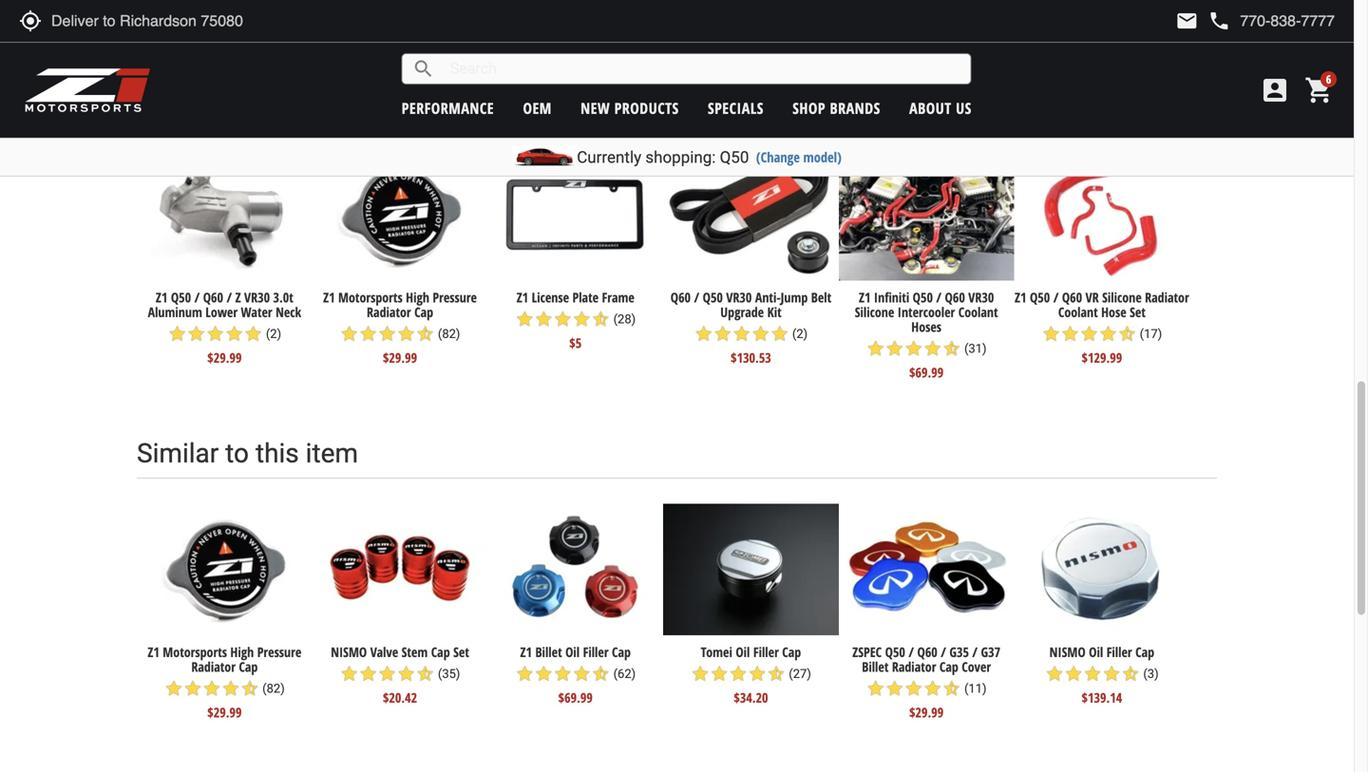 Task type: vqa. For each thing, say whether or not it's contained in the screenshot.


Task type: describe. For each thing, give the bounding box(es) containing it.
account_box
[[1260, 75, 1291, 105]]

1 vertical spatial high
[[230, 643, 254, 661]]

0 vertical spatial item
[[469, 83, 522, 115]]

radiator inside z1 q50 / q60 vr silicone radiator coolant hose set star star star star star_half (17) $129.99
[[1145, 288, 1190, 307]]

about us
[[910, 98, 972, 118]]

z1 inside z1 license plate frame star star star star star_half (28) $5
[[517, 288, 529, 307]]

us
[[956, 98, 972, 118]]

nismo oil filler cap star star star star star_half (3) $139.14
[[1045, 643, 1159, 707]]

z1 inside z1 q50 / q60 / z vr30 3.0t aluminum lower water neck star star star star star (2) $29.99
[[156, 288, 168, 307]]

kit
[[767, 303, 782, 321]]

zspec q50 / q60 / g35 / g37 billet radiator cap cover star star star star star_half (11) $29.99
[[853, 643, 1001, 722]]

billet inside zspec q50 / q60 / g35 / g37 billet radiator cap cover star star star star star_half (11) $29.99
[[862, 658, 889, 676]]

intercooler
[[898, 303, 955, 321]]

star_half inside z1 q50 / q60 vr silicone radiator coolant hose set star star star star star_half (17) $129.99
[[1118, 324, 1137, 343]]

tomei oil filler cap star star star star star_half (27) $34.20
[[691, 643, 811, 707]]

search
[[412, 57, 435, 80]]

nismo valve stem cap set star star star star star_half (35) $20.42
[[331, 643, 469, 707]]

neck
[[276, 303, 301, 321]]

cap inside nismo valve stem cap set star star star star star_half (35) $20.42
[[431, 643, 450, 661]]

cap inside z1 billet oil filler cap star star star star star_half (62) $69.99
[[612, 643, 631, 661]]

who
[[273, 83, 323, 115]]

shopping_cart
[[1305, 75, 1335, 105]]

specials
[[708, 98, 764, 118]]

(17)
[[1140, 327, 1162, 341]]

infiniti
[[874, 288, 910, 307]]

1 vertical spatial motorsports
[[163, 643, 227, 661]]

belt
[[811, 288, 832, 307]]

anti-
[[755, 288, 781, 307]]

/ inside z1 infiniti q50 / q60 vr30 silicone intercooler coolant hoses star star star star star_half (31) $69.99
[[936, 288, 942, 307]]

q60 inside q60 / q50 vr30 anti-jump belt upgrade kit star star star star star (2) $130.53
[[671, 288, 691, 307]]

mail
[[1176, 10, 1199, 32]]

/ left z
[[227, 288, 232, 307]]

cover
[[962, 658, 991, 676]]

(62)
[[613, 667, 636, 681]]

q60 / q50 vr30 anti-jump belt upgrade kit star star star star star (2) $130.53
[[671, 288, 832, 367]]

tomei
[[701, 643, 733, 661]]

$130.53
[[731, 349, 771, 367]]

vr30 inside z1 q50 / q60 / z vr30 3.0t aluminum lower water neck star star star star star (2) $29.99
[[244, 288, 270, 307]]

cap inside zspec q50 / q60 / g35 / g37 billet radiator cap cover star star star star star_half (11) $29.99
[[940, 658, 959, 676]]

jump
[[781, 288, 808, 307]]

(28)
[[613, 312, 636, 326]]

z1 license plate frame star star star star star_half (28) $5
[[515, 288, 636, 352]]

coolant inside z1 q50 / q60 vr silicone radiator coolant hose set star star star star star_half (17) $129.99
[[1059, 303, 1098, 321]]

oil for nismo oil filler cap star star star star star_half (3) $139.14
[[1089, 643, 1104, 661]]

bought
[[329, 83, 412, 115]]

similar
[[137, 438, 219, 469]]

(27)
[[789, 667, 811, 681]]

purchased
[[585, 83, 709, 115]]

(2) inside z1 q50 / q60 / z vr30 3.0t aluminum lower water neck star star star star star (2) $29.99
[[266, 327, 281, 341]]

oil for tomei oil filler cap star star star star star_half (27) $34.20
[[736, 643, 750, 661]]

silicone inside z1 q50 / q60 vr silicone radiator coolant hose set star star star star star_half (17) $129.99
[[1102, 288, 1142, 307]]

stem
[[402, 643, 428, 661]]

plate
[[573, 288, 599, 307]]

0 horizontal spatial pressure
[[257, 643, 302, 661]]

q50 inside zspec q50 / q60 / g35 / g37 billet radiator cap cover star star star star star_half (11) $29.99
[[885, 643, 906, 661]]

mail phone
[[1176, 10, 1231, 32]]

(35)
[[438, 667, 460, 681]]

q60 inside z1 infiniti q50 / q60 vr30 silicone intercooler coolant hoses star star star star star_half (31) $69.99
[[945, 288, 965, 307]]

performance link
[[402, 98, 494, 118]]

water
[[241, 303, 272, 321]]

z
[[235, 288, 241, 307]]

hose
[[1102, 303, 1127, 321]]

0 horizontal spatial item
[[306, 438, 358, 469]]

vr30 inside z1 infiniti q50 / q60 vr30 silicone intercooler coolant hoses star star star star star_half (31) $69.99
[[969, 288, 994, 307]]

$139.14
[[1082, 689, 1123, 707]]

products
[[614, 98, 679, 118]]

(2) inside q60 / q50 vr30 anti-jump belt upgrade kit star star star star star (2) $130.53
[[792, 327, 808, 341]]

1 vertical spatial this
[[256, 438, 299, 469]]

oil inside z1 billet oil filler cap star star star star star_half (62) $69.99
[[566, 643, 580, 661]]

3.0t
[[273, 288, 293, 307]]

oem
[[523, 98, 552, 118]]

z1 motorsports logo image
[[24, 67, 152, 114]]

billet inside z1 billet oil filler cap star star star star star_half (62) $69.99
[[535, 643, 562, 661]]

phone
[[1208, 10, 1231, 32]]

z1 billet oil filler cap star star star star star_half (62) $69.99
[[515, 643, 636, 707]]

...
[[715, 83, 736, 115]]

shop brands link
[[793, 98, 881, 118]]

aluminum
[[148, 303, 202, 321]]

star_half inside z1 infiniti q50 / q60 vr30 silicone intercooler coolant hoses star star star star star_half (31) $69.99
[[942, 339, 962, 358]]

currently
[[577, 148, 642, 167]]

/ right zspec
[[909, 643, 914, 661]]

currently shopping: q50 (change model)
[[577, 148, 842, 167]]

frame
[[602, 288, 635, 307]]

new products
[[581, 98, 679, 118]]

z1 inside z1 infiniti q50 / q60 vr30 silicone intercooler coolant hoses star star star star star_half (31) $69.99
[[859, 288, 871, 307]]

vr30 inside q60 / q50 vr30 anti-jump belt upgrade kit star star star star star (2) $130.53
[[726, 288, 752, 307]]

/ inside z1 q50 / q60 vr silicone radiator coolant hose set star star star star star_half (17) $129.99
[[1054, 288, 1059, 307]]

/ inside q60 / q50 vr30 anti-jump belt upgrade kit star star star star star (2) $130.53
[[694, 288, 700, 307]]



Task type: locate. For each thing, give the bounding box(es) containing it.
star_half inside tomei oil filler cap star star star star star_half (27) $34.20
[[767, 665, 786, 684]]

0 horizontal spatial vr30
[[244, 288, 270, 307]]

1 horizontal spatial this
[[419, 83, 462, 115]]

z1 inside z1 q50 / q60 vr silicone radiator coolant hose set star star star star star_half (17) $129.99
[[1015, 288, 1027, 307]]

0 vertical spatial z1 motorsports high pressure radiator cap star star star star star_half (82) $29.99
[[323, 288, 477, 367]]

(2) down "jump"
[[792, 327, 808, 341]]

oil
[[566, 643, 580, 661], [736, 643, 750, 661], [1089, 643, 1104, 661]]

$29.99 inside zspec q50 / q60 / g35 / g37 billet radiator cap cover star star star star star_half (11) $29.99
[[910, 704, 944, 722]]

q60 inside z1 q50 / q60 vr silicone radiator coolant hose set star star star star star_half (17) $129.99
[[1062, 288, 1083, 307]]

0 horizontal spatial coolant
[[959, 303, 998, 321]]

(3)
[[1144, 667, 1159, 681]]

0 horizontal spatial silicone
[[855, 303, 895, 321]]

$20.42
[[383, 689, 417, 707]]

1 vr30 from the left
[[244, 288, 270, 307]]

1 horizontal spatial billet
[[862, 658, 889, 676]]

1 vertical spatial (82)
[[262, 682, 285, 696]]

mail link
[[1176, 10, 1199, 32]]

q50 inside z1 q50 / q60 vr silicone radiator coolant hose set star star star star star_half (17) $129.99
[[1030, 288, 1050, 307]]

shop
[[793, 98, 826, 118]]

q60 left z
[[203, 288, 223, 307]]

model)
[[803, 148, 842, 166]]

high
[[406, 288, 430, 307], [230, 643, 254, 661]]

set up (35)
[[453, 643, 469, 661]]

1 horizontal spatial nismo
[[1050, 643, 1086, 661]]

account_box link
[[1255, 75, 1295, 105]]

nismo inside 'nismo oil filler cap star star star star star_half (3) $139.14'
[[1050, 643, 1086, 661]]

my_location
[[19, 10, 42, 32]]

shopping_cart link
[[1300, 75, 1335, 105]]

0 horizontal spatial (82)
[[262, 682, 285, 696]]

0 horizontal spatial $69.99
[[558, 689, 593, 707]]

star_half inside zspec q50 / q60 / g35 / g37 billet radiator cap cover star star star star star_half (11) $29.99
[[942, 679, 962, 698]]

$129.99
[[1082, 349, 1123, 367]]

filler inside z1 billet oil filler cap star star star star star_half (62) $69.99
[[583, 643, 609, 661]]

pressure
[[433, 288, 477, 307], [257, 643, 302, 661]]

0 horizontal spatial billet
[[535, 643, 562, 661]]

/ left upgrade
[[694, 288, 700, 307]]

q50 left lower
[[171, 288, 191, 307]]

1 horizontal spatial filler
[[753, 643, 779, 661]]

1 coolant from the left
[[959, 303, 998, 321]]

1 horizontal spatial oil
[[736, 643, 750, 661]]

new
[[581, 98, 610, 118]]

coolant inside z1 infiniti q50 / q60 vr30 silicone intercooler coolant hoses star star star star star_half (31) $69.99
[[959, 303, 998, 321]]

nismo up "$139.14"
[[1050, 643, 1086, 661]]

z1
[[156, 288, 168, 307], [323, 288, 335, 307], [517, 288, 529, 307], [859, 288, 871, 307], [1015, 288, 1027, 307], [148, 643, 160, 661], [520, 643, 532, 661]]

silicone inside z1 infiniti q50 / q60 vr30 silicone intercooler coolant hoses star star star star star_half (31) $69.99
[[855, 303, 895, 321]]

1 horizontal spatial vr30
[[726, 288, 752, 307]]

2 coolant from the left
[[1059, 303, 1098, 321]]

star_half
[[591, 310, 610, 329], [416, 324, 435, 343], [1118, 324, 1137, 343], [942, 339, 962, 358], [416, 665, 435, 684], [591, 665, 610, 684], [767, 665, 786, 684], [1121, 665, 1140, 684], [240, 679, 259, 698], [942, 679, 962, 698]]

lower
[[206, 303, 238, 321]]

q60 inside z1 q50 / q60 / z vr30 3.0t aluminum lower water neck star star star star star (2) $29.99
[[203, 288, 223, 307]]

radiator inside zspec q50 / q60 / g35 / g37 billet radiator cap cover star star star star star_half (11) $29.99
[[892, 658, 936, 676]]

2 (2) from the left
[[792, 327, 808, 341]]

oil inside 'nismo oil filler cap star star star star star_half (3) $139.14'
[[1089, 643, 1104, 661]]

1 vertical spatial item
[[306, 438, 358, 469]]

1 oil from the left
[[566, 643, 580, 661]]

z1 inside z1 billet oil filler cap star star star star star_half (62) $69.99
[[520, 643, 532, 661]]

z1 q50 / q60 / z vr30 3.0t aluminum lower water neck star star star star star (2) $29.99
[[148, 288, 301, 367]]

vr
[[1086, 288, 1099, 307]]

$69.99
[[910, 363, 944, 381], [558, 689, 593, 707]]

q60 for cap
[[918, 643, 938, 661]]

0 vertical spatial set
[[1130, 303, 1146, 321]]

0 horizontal spatial this
[[256, 438, 299, 469]]

q60 right frame
[[671, 288, 691, 307]]

q50 inside z1 infiniti q50 / q60 vr30 silicone intercooler coolant hoses star star star star star_half (31) $69.99
[[913, 288, 933, 307]]

1 horizontal spatial (82)
[[438, 327, 460, 341]]

1 vertical spatial set
[[453, 643, 469, 661]]

(change model) link
[[756, 148, 842, 166]]

shop brands
[[793, 98, 881, 118]]

q50
[[720, 148, 749, 167], [171, 288, 191, 307], [703, 288, 723, 307], [913, 288, 933, 307], [1030, 288, 1050, 307], [885, 643, 906, 661]]

g37
[[981, 643, 1001, 661]]

1 vertical spatial $69.99
[[558, 689, 593, 707]]

1 horizontal spatial pressure
[[433, 288, 477, 307]]

performance
[[402, 98, 494, 118]]

silicone left intercooler
[[855, 303, 895, 321]]

filler for nismo oil filler cap star star star star star_half (3) $139.14
[[1107, 643, 1132, 661]]

1 nismo from the left
[[331, 643, 367, 661]]

valve
[[370, 643, 398, 661]]

vr30 right z
[[244, 288, 270, 307]]

customers who bought this item also purchased ...
[[137, 83, 736, 115]]

q50 up hoses
[[913, 288, 933, 307]]

0 horizontal spatial filler
[[583, 643, 609, 661]]

billet
[[535, 643, 562, 661], [862, 658, 889, 676]]

2 horizontal spatial vr30
[[969, 288, 994, 307]]

star_half inside z1 license plate frame star star star star star_half (28) $5
[[591, 310, 610, 329]]

(82)
[[438, 327, 460, 341], [262, 682, 285, 696]]

phone link
[[1208, 10, 1335, 32]]

filler
[[583, 643, 609, 661], [753, 643, 779, 661], [1107, 643, 1132, 661]]

0 horizontal spatial (2)
[[266, 327, 281, 341]]

nismo for star
[[331, 643, 367, 661]]

about us link
[[910, 98, 972, 118]]

vr30 up (31)
[[969, 288, 994, 307]]

nismo
[[331, 643, 367, 661], [1050, 643, 1086, 661]]

to
[[225, 438, 249, 469]]

$69.99 inside z1 infiniti q50 / q60 vr30 silicone intercooler coolant hoses star star star star star_half (31) $69.99
[[910, 363, 944, 381]]

1 horizontal spatial (2)
[[792, 327, 808, 341]]

/ left vr
[[1054, 288, 1059, 307]]

1 horizontal spatial motorsports
[[338, 288, 403, 307]]

2 horizontal spatial filler
[[1107, 643, 1132, 661]]

q50 left anti-
[[703, 288, 723, 307]]

0 vertical spatial this
[[419, 83, 462, 115]]

0 vertical spatial pressure
[[433, 288, 477, 307]]

0 vertical spatial (82)
[[438, 327, 460, 341]]

item left oem link
[[469, 83, 522, 115]]

(2)
[[266, 327, 281, 341], [792, 327, 808, 341]]

star
[[515, 310, 534, 329], [534, 310, 553, 329], [553, 310, 572, 329], [572, 310, 591, 329], [168, 324, 187, 343], [187, 324, 206, 343], [206, 324, 225, 343], [225, 324, 244, 343], [244, 324, 263, 343], [340, 324, 359, 343], [359, 324, 378, 343], [378, 324, 397, 343], [397, 324, 416, 343], [694, 324, 713, 343], [713, 324, 732, 343], [732, 324, 751, 343], [751, 324, 770, 343], [770, 324, 789, 343], [1042, 324, 1061, 343], [1061, 324, 1080, 343], [1080, 324, 1099, 343], [1099, 324, 1118, 343], [866, 339, 885, 358], [885, 339, 904, 358], [904, 339, 923, 358], [923, 339, 942, 358], [340, 665, 359, 684], [359, 665, 378, 684], [378, 665, 397, 684], [397, 665, 416, 684], [515, 665, 534, 684], [534, 665, 553, 684], [553, 665, 572, 684], [572, 665, 591, 684], [691, 665, 710, 684], [710, 665, 729, 684], [729, 665, 748, 684], [748, 665, 767, 684], [1045, 665, 1064, 684], [1064, 665, 1083, 684], [1083, 665, 1102, 684], [1102, 665, 1121, 684], [164, 679, 183, 698], [183, 679, 202, 698], [202, 679, 221, 698], [221, 679, 240, 698], [866, 679, 885, 698], [885, 679, 904, 698], [904, 679, 923, 698], [923, 679, 942, 698]]

1 (2) from the left
[[266, 327, 281, 341]]

hoses
[[912, 318, 942, 336]]

3 vr30 from the left
[[969, 288, 994, 307]]

nismo left "valve"
[[331, 643, 367, 661]]

shopping:
[[646, 148, 716, 167]]

license
[[532, 288, 569, 307]]

1 vertical spatial z1 motorsports high pressure radiator cap star star star star star_half (82) $29.99
[[148, 643, 302, 722]]

2 nismo from the left
[[1050, 643, 1086, 661]]

0 horizontal spatial z1 motorsports high pressure radiator cap star star star star star_half (82) $29.99
[[148, 643, 302, 722]]

$34.20
[[734, 689, 768, 707]]

cap inside 'nismo oil filler cap star star star star star_half (3) $139.14'
[[1136, 643, 1155, 661]]

2 horizontal spatial oil
[[1089, 643, 1104, 661]]

0 horizontal spatial nismo
[[331, 643, 367, 661]]

vr30 left anti-
[[726, 288, 752, 307]]

vr30
[[244, 288, 270, 307], [726, 288, 752, 307], [969, 288, 994, 307]]

2 filler from the left
[[753, 643, 779, 661]]

(31)
[[965, 341, 987, 356]]

g35
[[950, 643, 969, 661]]

0 horizontal spatial motorsports
[[163, 643, 227, 661]]

q50 left vr
[[1030, 288, 1050, 307]]

0 horizontal spatial high
[[230, 643, 254, 661]]

new products link
[[581, 98, 679, 118]]

q50 right zspec
[[885, 643, 906, 661]]

1 horizontal spatial $69.99
[[910, 363, 944, 381]]

oem link
[[523, 98, 552, 118]]

0 vertical spatial motorsports
[[338, 288, 403, 307]]

set right hose
[[1130, 303, 1146, 321]]

specials link
[[708, 98, 764, 118]]

1 horizontal spatial set
[[1130, 303, 1146, 321]]

/ right g35
[[973, 643, 978, 661]]

silicone
[[1102, 288, 1142, 307], [855, 303, 895, 321]]

z1 q50 / q60 vr silicone radiator coolant hose set star star star star star_half (17) $129.99
[[1015, 288, 1190, 367]]

Search search field
[[435, 54, 971, 84]]

filler inside 'nismo oil filler cap star star star star star_half (3) $139.14'
[[1107, 643, 1132, 661]]

brands
[[830, 98, 881, 118]]

about
[[910, 98, 952, 118]]

1 horizontal spatial high
[[406, 288, 430, 307]]

also
[[528, 83, 578, 115]]

this down search
[[419, 83, 462, 115]]

1 horizontal spatial silicone
[[1102, 288, 1142, 307]]

cap inside tomei oil filler cap star star star star star_half (27) $34.20
[[782, 643, 801, 661]]

q60 inside zspec q50 / q60 / g35 / g37 billet radiator cap cover star star star star star_half (11) $29.99
[[918, 643, 938, 661]]

q60 left vr
[[1062, 288, 1083, 307]]

upgrade
[[721, 303, 764, 321]]

$69.99 inside z1 billet oil filler cap star star star star star_half (62) $69.99
[[558, 689, 593, 707]]

q60 up (31)
[[945, 288, 965, 307]]

0 vertical spatial high
[[406, 288, 430, 307]]

nismo inside nismo valve stem cap set star star star star star_half (35) $20.42
[[331, 643, 367, 661]]

oil inside tomei oil filler cap star star star star star_half (27) $34.20
[[736, 643, 750, 661]]

star_half inside nismo valve stem cap set star star star star star_half (35) $20.42
[[416, 665, 435, 684]]

(11)
[[965, 682, 987, 696]]

(change
[[756, 148, 800, 166]]

filler inside tomei oil filler cap star star star star star_half (27) $34.20
[[753, 643, 779, 661]]

1 horizontal spatial z1 motorsports high pressure radiator cap star star star star star_half (82) $29.99
[[323, 288, 477, 367]]

$5
[[569, 334, 582, 352]]

$29.99 inside z1 q50 / q60 / z vr30 3.0t aluminum lower water neck star star star star star (2) $29.99
[[207, 349, 242, 367]]

q60 left g35
[[918, 643, 938, 661]]

q60
[[203, 288, 223, 307], [671, 288, 691, 307], [945, 288, 965, 307], [1062, 288, 1083, 307], [918, 643, 938, 661]]

0 horizontal spatial oil
[[566, 643, 580, 661]]

item
[[469, 83, 522, 115], [306, 438, 358, 469]]

star_half inside z1 billet oil filler cap star star star star star_half (62) $69.99
[[591, 665, 610, 684]]

motorsports
[[338, 288, 403, 307], [163, 643, 227, 661]]

1 filler from the left
[[583, 643, 609, 661]]

star_half inside 'nismo oil filler cap star star star star star_half (3) $139.14'
[[1121, 665, 1140, 684]]

similar to this item
[[137, 438, 358, 469]]

q60 for star
[[1062, 288, 1083, 307]]

/
[[194, 288, 200, 307], [227, 288, 232, 307], [694, 288, 700, 307], [936, 288, 942, 307], [1054, 288, 1059, 307], [909, 643, 914, 661], [941, 643, 946, 661], [973, 643, 978, 661]]

set inside z1 q50 / q60 vr silicone radiator coolant hose set star star star star star_half (17) $129.99
[[1130, 303, 1146, 321]]

nismo for star_half
[[1050, 643, 1086, 661]]

filler for tomei oil filler cap star star star star star_half (27) $34.20
[[753, 643, 779, 661]]

q60 for water
[[203, 288, 223, 307]]

1 horizontal spatial coolant
[[1059, 303, 1098, 321]]

3 oil from the left
[[1089, 643, 1104, 661]]

1 horizontal spatial item
[[469, 83, 522, 115]]

set inside nismo valve stem cap set star star star star star_half (35) $20.42
[[453, 643, 469, 661]]

/ left g35
[[941, 643, 946, 661]]

this
[[419, 83, 462, 115], [256, 438, 299, 469]]

2 vr30 from the left
[[726, 288, 752, 307]]

item right to
[[306, 438, 358, 469]]

coolant left hose
[[1059, 303, 1098, 321]]

$29.99
[[207, 349, 242, 367], [383, 349, 417, 367], [207, 704, 242, 722], [910, 704, 944, 722]]

zspec
[[853, 643, 882, 661]]

q50 inside z1 q50 / q60 / z vr30 3.0t aluminum lower water neck star star star star star (2) $29.99
[[171, 288, 191, 307]]

q50 left (change
[[720, 148, 749, 167]]

(2) down neck
[[266, 327, 281, 341]]

z1 infiniti q50 / q60 vr30 silicone intercooler coolant hoses star star star star star_half (31) $69.99
[[855, 288, 998, 381]]

q50 inside q60 / q50 vr30 anti-jump belt upgrade kit star star star star star (2) $130.53
[[703, 288, 723, 307]]

coolant up (31)
[[959, 303, 998, 321]]

0 vertical spatial $69.99
[[910, 363, 944, 381]]

2 oil from the left
[[736, 643, 750, 661]]

/ left lower
[[194, 288, 200, 307]]

customers
[[137, 83, 266, 115]]

1 vertical spatial pressure
[[257, 643, 302, 661]]

0 horizontal spatial set
[[453, 643, 469, 661]]

3 filler from the left
[[1107, 643, 1132, 661]]

/ up hoses
[[936, 288, 942, 307]]

silicone right vr
[[1102, 288, 1142, 307]]

this right to
[[256, 438, 299, 469]]



